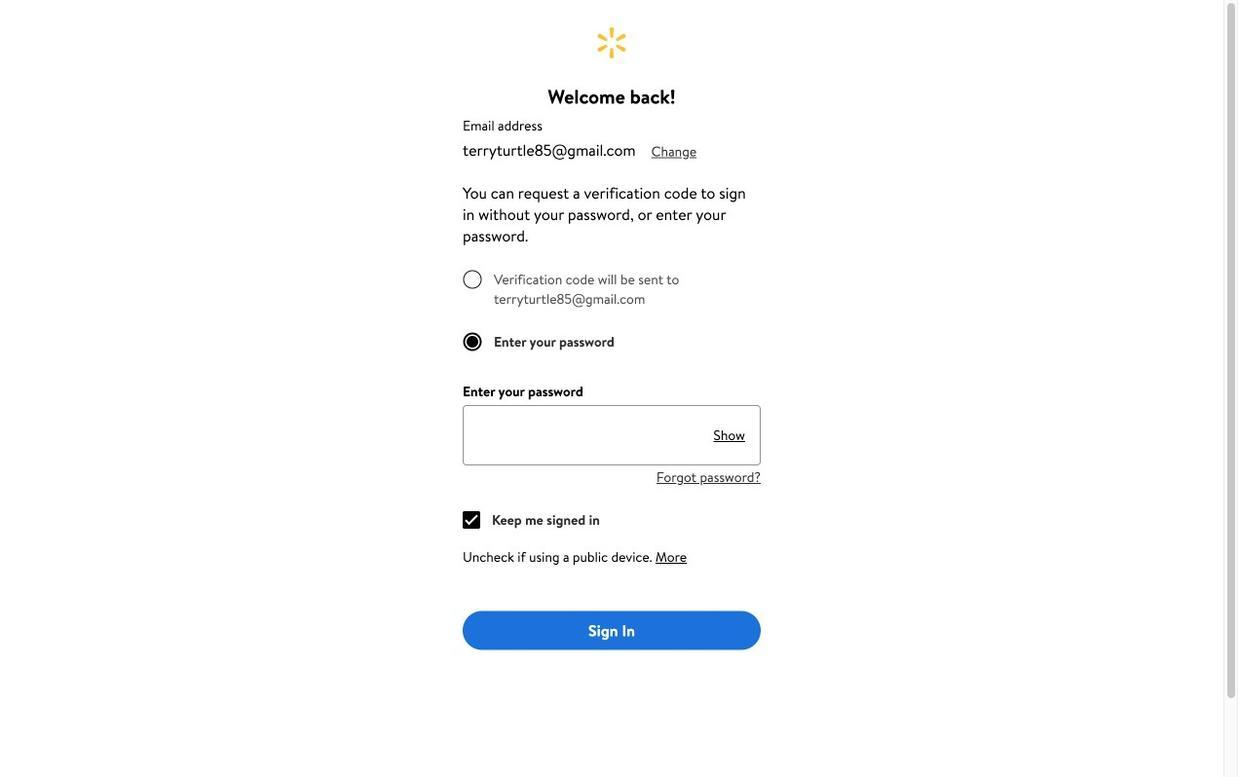 Task type: describe. For each thing, give the bounding box(es) containing it.
walmart logo with link to homepage. image
[[598, 27, 626, 58]]

password element
[[463, 382, 583, 401]]



Task type: vqa. For each thing, say whether or not it's contained in the screenshot.
Enter your password Password Field
yes



Task type: locate. For each thing, give the bounding box(es) containing it.
None radio
[[463, 270, 482, 289], [463, 332, 482, 352], [463, 270, 482, 289], [463, 332, 482, 352]]

None checkbox
[[463, 511, 480, 529]]

Enter your password password field
[[463, 405, 698, 466]]



